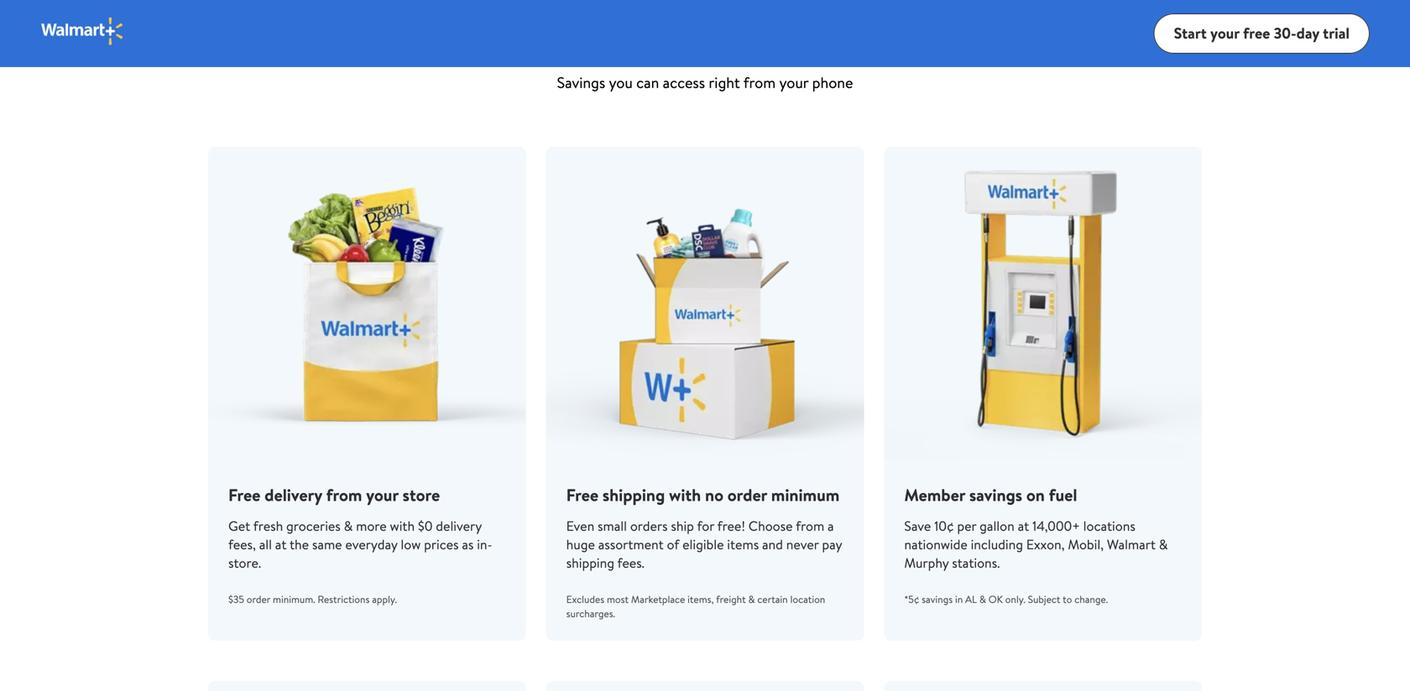 Task type: describe. For each thing, give the bounding box(es) containing it.
savings you can access right from your phone
[[557, 72, 853, 93]]

save
[[904, 517, 931, 536]]

your inside 'button'
[[1211, 23, 1240, 44]]

0 vertical spatial order
[[728, 483, 767, 507]]

even
[[566, 517, 594, 536]]

more
[[356, 517, 387, 536]]

start your free 30-day trial button
[[1154, 13, 1370, 54]]

free delivery from your store
[[228, 483, 440, 507]]

to
[[1063, 593, 1072, 607]]

ship
[[671, 517, 694, 536]]

and
[[762, 536, 783, 554]]

fees.
[[617, 554, 644, 572]]

0 horizontal spatial from
[[326, 483, 362, 507]]

of
[[667, 536, 679, 554]]

excludes most marketplace items, freight & certain location surcharges.
[[566, 593, 825, 621]]

get
[[228, 517, 250, 536]]

minimum.
[[273, 593, 315, 607]]

low
[[401, 536, 421, 554]]

minimum
[[771, 483, 840, 507]]

trial
[[1323, 23, 1350, 44]]

day
[[1297, 23, 1319, 44]]

savings for in
[[922, 593, 953, 607]]

nationwide
[[904, 536, 968, 554]]

at inside the get fresh groceries & more with $0 delivery fees, all at the same everyday low prices as in- store.
[[275, 536, 287, 554]]

with inside the get fresh groceries & more with $0 delivery fees, all at the same everyday low prices as in- store.
[[390, 517, 415, 536]]

assortment
[[598, 536, 664, 554]]

savings
[[557, 72, 605, 93]]

prices
[[424, 536, 459, 554]]

in
[[955, 593, 963, 607]]

on
[[1026, 483, 1045, 507]]

stations.
[[952, 554, 1000, 572]]

can
[[636, 72, 659, 93]]

certain
[[757, 593, 788, 607]]

per
[[957, 517, 977, 536]]

surcharges.
[[566, 607, 615, 621]]

subject
[[1028, 593, 1061, 607]]

at inside save 10¢ per gallon at 14,000+ locations nationwide including exxon, mobil, walmart & murphy stations.
[[1018, 517, 1029, 536]]

fuel
[[1049, 483, 1077, 507]]

0 vertical spatial shipping
[[603, 483, 665, 507]]

& inside the get fresh groceries & more with $0 delivery fees, all at the same everyday low prices as in- store.
[[344, 517, 353, 536]]

1 horizontal spatial with
[[669, 483, 701, 507]]

same
[[312, 536, 342, 554]]

store.
[[228, 554, 261, 572]]

the
[[290, 536, 309, 554]]

all
[[259, 536, 272, 554]]

mobil,
[[1068, 536, 1104, 554]]

even small orders ship for free! choose from a huge assortment of eligible items and never pay shipping fees.
[[566, 517, 842, 572]]

eligible
[[683, 536, 724, 554]]

groceries
[[286, 517, 341, 536]]

locations
[[1083, 517, 1136, 536]]

30-
[[1274, 23, 1297, 44]]

shipping inside even small orders ship for free! choose from a huge assortment of eligible items and never pay shipping fees.
[[566, 554, 614, 572]]

member savings on fuel
[[904, 483, 1077, 507]]

items
[[727, 536, 759, 554]]

walmart
[[1107, 536, 1156, 554]]

& right al
[[979, 593, 986, 607]]

*5¢
[[904, 593, 919, 607]]

fees,
[[228, 536, 256, 554]]

freight
[[716, 593, 746, 607]]

exxon,
[[1026, 536, 1065, 554]]

most
[[607, 593, 629, 607]]

2 vertical spatial your
[[366, 483, 399, 507]]

& inside excludes most marketplace items, freight & certain location surcharges.
[[748, 593, 755, 607]]

in-
[[477, 536, 492, 554]]

small
[[598, 517, 627, 536]]

0 horizontal spatial order
[[247, 593, 270, 607]]

no
[[705, 483, 724, 507]]

free for free shipping with no order minimum
[[566, 483, 599, 507]]



Task type: vqa. For each thing, say whether or not it's contained in the screenshot.
SAVE
yes



Task type: locate. For each thing, give the bounding box(es) containing it.
& right freight
[[748, 593, 755, 607]]

0 horizontal spatial at
[[275, 536, 287, 554]]

$35
[[228, 593, 244, 607]]

$35 order minimum. restrictions apply.
[[228, 593, 397, 607]]

excludes
[[566, 593, 604, 607]]

orders
[[630, 517, 668, 536]]

1 vertical spatial from
[[326, 483, 362, 507]]

your up more
[[366, 483, 399, 507]]

1 horizontal spatial from
[[743, 72, 776, 93]]

at
[[1018, 517, 1029, 536], [275, 536, 287, 554]]

1 vertical spatial order
[[247, 593, 270, 607]]

choose
[[749, 517, 793, 536]]

delivery up groceries in the left bottom of the page
[[265, 483, 322, 507]]

2 horizontal spatial your
[[1211, 23, 1240, 44]]

from right right
[[743, 72, 776, 93]]

savings
[[969, 483, 1022, 507], [922, 593, 953, 607]]

free
[[1243, 23, 1270, 44]]

0 vertical spatial your
[[1211, 23, 1240, 44]]

& inside save 10¢ per gallon at 14,000+ locations nationwide including exxon, mobil, walmart & murphy stations.
[[1159, 536, 1168, 554]]

with left the $0
[[390, 517, 415, 536]]

1 horizontal spatial delivery
[[436, 517, 482, 536]]

member
[[904, 483, 965, 507]]

right
[[709, 72, 740, 93]]

delivery inside the get fresh groceries & more with $0 delivery fees, all at the same everyday low prices as in- store.
[[436, 517, 482, 536]]

al
[[965, 593, 977, 607]]

apply.
[[372, 593, 397, 607]]

1 vertical spatial with
[[390, 517, 415, 536]]

& left more
[[344, 517, 353, 536]]

1 horizontal spatial your
[[779, 72, 809, 93]]

with
[[669, 483, 701, 507], [390, 517, 415, 536]]

at right gallon
[[1018, 517, 1029, 536]]

order right no
[[728, 483, 767, 507]]

0 vertical spatial delivery
[[265, 483, 322, 507]]

location
[[790, 593, 825, 607]]

gallon
[[980, 517, 1015, 536]]

shipping up orders at the left of the page
[[603, 483, 665, 507]]

only.
[[1005, 593, 1026, 607]]

0 vertical spatial with
[[669, 483, 701, 507]]

1 horizontal spatial savings
[[969, 483, 1022, 507]]

your left phone
[[779, 72, 809, 93]]

1 horizontal spatial free
[[566, 483, 599, 507]]

0 horizontal spatial free
[[228, 483, 261, 507]]

&
[[344, 517, 353, 536], [1159, 536, 1168, 554], [748, 593, 755, 607], [979, 593, 986, 607]]

2 vertical spatial from
[[796, 517, 824, 536]]

as
[[462, 536, 474, 554]]

huge
[[566, 536, 595, 554]]

you
[[609, 72, 633, 93]]

0 horizontal spatial delivery
[[265, 483, 322, 507]]

access
[[663, 72, 705, 93]]

0 horizontal spatial savings
[[922, 593, 953, 607]]

1 horizontal spatial order
[[728, 483, 767, 507]]

0 vertical spatial from
[[743, 72, 776, 93]]

save 10¢ per gallon at 14,000+ locations nationwide including exxon, mobil, walmart & murphy stations.
[[904, 517, 1168, 572]]

free for free delivery from your store
[[228, 483, 261, 507]]

items,
[[688, 593, 714, 607]]

order right $35
[[247, 593, 270, 607]]

change.
[[1075, 593, 1108, 607]]

shipping
[[603, 483, 665, 507], [566, 554, 614, 572]]

pay
[[822, 536, 842, 554]]

with left no
[[669, 483, 701, 507]]

0 vertical spatial savings
[[969, 483, 1022, 507]]

at right all at the bottom of the page
[[275, 536, 287, 554]]

14,000+
[[1032, 517, 1080, 536]]

*5¢ savings in al & ok only. subject to change.
[[904, 593, 1108, 607]]

savings up gallon
[[969, 483, 1022, 507]]

shipping up "excludes"
[[566, 554, 614, 572]]

savings left in
[[922, 593, 953, 607]]

store
[[403, 483, 440, 507]]

free up get
[[228, 483, 261, 507]]

your left free
[[1211, 23, 1240, 44]]

$0
[[418, 517, 433, 536]]

for
[[697, 517, 714, 536]]

0 horizontal spatial with
[[390, 517, 415, 536]]

0 horizontal spatial your
[[366, 483, 399, 507]]

1 vertical spatial your
[[779, 72, 809, 93]]

fresh
[[253, 517, 283, 536]]

a
[[828, 517, 834, 536]]

restrictions
[[318, 593, 370, 607]]

walmart+ image
[[40, 16, 125, 47]]

1 vertical spatial shipping
[[566, 554, 614, 572]]

from up more
[[326, 483, 362, 507]]

2 horizontal spatial from
[[796, 517, 824, 536]]

1 vertical spatial delivery
[[436, 517, 482, 536]]

get fresh groceries & more with $0 delivery fees, all at the same everyday low prices as in- store.
[[228, 517, 492, 572]]

from
[[743, 72, 776, 93], [326, 483, 362, 507], [796, 517, 824, 536]]

1 vertical spatial savings
[[922, 593, 953, 607]]

1 free from the left
[[228, 483, 261, 507]]

delivery right the $0
[[436, 517, 482, 536]]

delivery
[[265, 483, 322, 507], [436, 517, 482, 536]]

2 free from the left
[[566, 483, 599, 507]]

free up even
[[566, 483, 599, 507]]

start
[[1174, 23, 1207, 44]]

free!
[[717, 517, 745, 536]]

never
[[786, 536, 819, 554]]

ok
[[989, 593, 1003, 607]]

everyday
[[345, 536, 397, 554]]

from inside even small orders ship for free! choose from a huge assortment of eligible items and never pay shipping fees.
[[796, 517, 824, 536]]

your
[[1211, 23, 1240, 44], [779, 72, 809, 93], [366, 483, 399, 507]]

savings for on
[[969, 483, 1022, 507]]

10¢
[[934, 517, 954, 536]]

free
[[228, 483, 261, 507], [566, 483, 599, 507]]

from left a
[[796, 517, 824, 536]]

including
[[971, 536, 1023, 554]]

start your free 30-day trial
[[1174, 23, 1350, 44]]

marketplace
[[631, 593, 685, 607]]

& right walmart
[[1159, 536, 1168, 554]]

1 horizontal spatial at
[[1018, 517, 1029, 536]]

murphy
[[904, 554, 949, 572]]

order
[[728, 483, 767, 507], [247, 593, 270, 607]]

free shipping with no order minimum
[[566, 483, 840, 507]]

phone
[[812, 72, 853, 93]]



